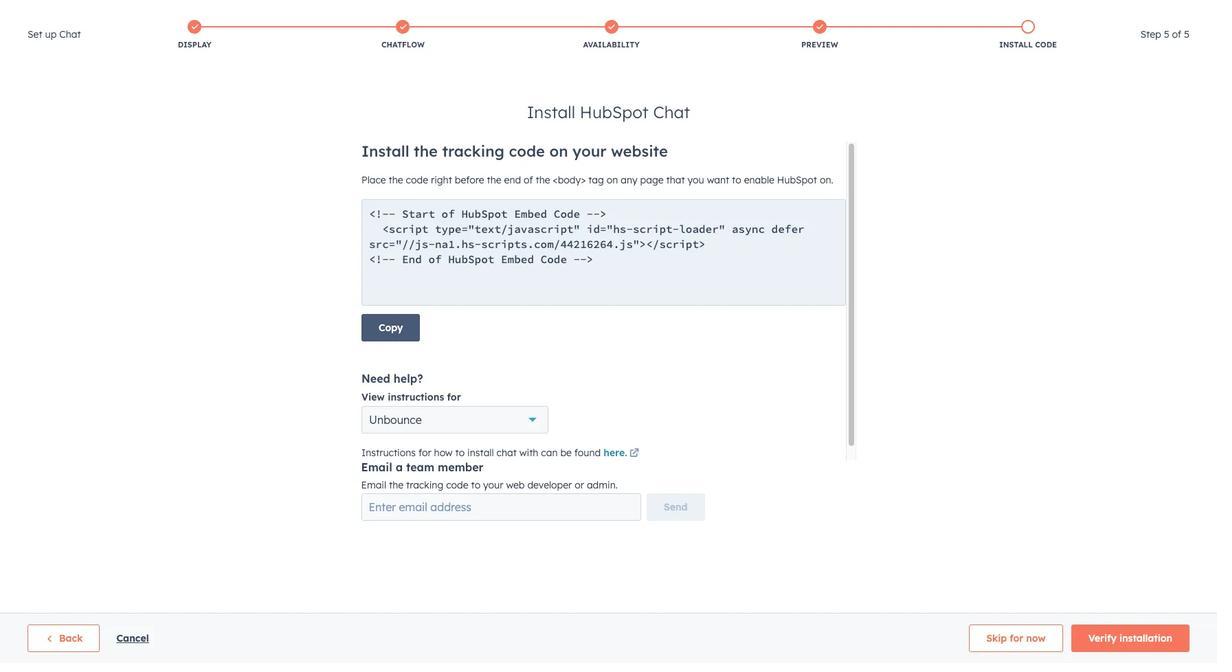 Task type: locate. For each thing, give the bounding box(es) containing it.
0 horizontal spatial 5
[[1164, 28, 1169, 41]]

chatflow completed list item
[[299, 17, 507, 53]]

0 horizontal spatial chat
[[59, 28, 81, 41]]

1 vertical spatial chat
[[653, 102, 690, 122]]

admin.
[[587, 479, 618, 491]]

chat
[[59, 28, 81, 41], [653, 102, 690, 122]]

team
[[406, 460, 434, 474]]

search button
[[1181, 29, 1205, 52]]

1 vertical spatial email
[[361, 479, 386, 491]]

hubspot
[[580, 102, 649, 122]]

email
[[361, 460, 392, 474], [361, 479, 386, 491]]

install inside list item
[[999, 40, 1033, 49]]

back
[[59, 632, 83, 645]]

1 horizontal spatial install
[[999, 40, 1033, 49]]

0 horizontal spatial code
[[446, 479, 468, 491]]

or
[[575, 479, 584, 491]]

list
[[90, 17, 1132, 53]]

1 horizontal spatial 5
[[1184, 28, 1190, 41]]

chatflow
[[381, 40, 425, 49]]

1 vertical spatial install
[[527, 102, 575, 122]]

chat for set up chat
[[59, 28, 81, 41]]

install left hubspot
[[527, 102, 575, 122]]

display
[[178, 40, 212, 49]]

your
[[483, 479, 503, 491]]

0 horizontal spatial install
[[527, 102, 575, 122]]

code
[[1035, 40, 1057, 49], [446, 479, 468, 491]]

search image
[[1188, 36, 1198, 45]]

1 horizontal spatial chat
[[653, 102, 690, 122]]

settings image
[[1010, 6, 1022, 18]]

Search HubSpot search field
[[1024, 29, 1192, 52]]

install code list item
[[924, 17, 1132, 53]]

2 5 from the left
[[1184, 28, 1190, 41]]

0 vertical spatial install
[[999, 40, 1033, 49]]

a
[[396, 460, 403, 474]]

step 5 of 5
[[1140, 28, 1190, 41]]

code inside list item
[[1035, 40, 1057, 49]]

notifications button
[[1027, 0, 1051, 22]]

1 email from the top
[[361, 460, 392, 474]]

code down notifications image at right top
[[1035, 40, 1057, 49]]

0 vertical spatial email
[[361, 460, 392, 474]]

chat right hubspot
[[653, 102, 690, 122]]

code down member
[[446, 479, 468, 491]]

install down settings image
[[999, 40, 1033, 49]]

back button
[[27, 625, 100, 652]]

install
[[999, 40, 1033, 49], [527, 102, 575, 122]]

step
[[1140, 28, 1161, 41]]

install hubspot chat
[[527, 102, 690, 122]]

0 vertical spatial chat
[[59, 28, 81, 41]]

of
[[1172, 28, 1181, 41]]

chat right up
[[59, 28, 81, 41]]

1 5 from the left
[[1164, 28, 1169, 41]]

email left a
[[361, 460, 392, 474]]

install code
[[999, 40, 1057, 49]]

notifications image
[[1033, 6, 1045, 19]]

code inside 'email a team member email the tracking code to your web developer or admin.'
[[446, 479, 468, 491]]

availability
[[583, 40, 640, 49]]

1 vertical spatial code
[[446, 479, 468, 491]]

tracking
[[406, 479, 443, 491]]

0 vertical spatial code
[[1035, 40, 1057, 49]]

chat inside set up chat heading
[[59, 28, 81, 41]]

5 left of
[[1164, 28, 1169, 41]]

1 horizontal spatial code
[[1035, 40, 1057, 49]]

email left the
[[361, 479, 386, 491]]

skip
[[986, 632, 1007, 645]]

install for install hubspot chat
[[527, 102, 575, 122]]

install for install code
[[999, 40, 1033, 49]]

menu
[[867, 0, 1201, 22]]

5
[[1164, 28, 1169, 41], [1184, 28, 1190, 41]]

5 right of
[[1184, 28, 1190, 41]]

preview
[[801, 40, 838, 49]]



Task type: describe. For each thing, give the bounding box(es) containing it.
email a team member email the tracking code to your web developer or admin.
[[361, 460, 618, 491]]

web
[[506, 479, 525, 491]]

cancel button
[[116, 630, 149, 647]]

cancel
[[116, 632, 149, 645]]

set up chat heading
[[27, 26, 81, 43]]

verify
[[1088, 632, 1117, 645]]

set up chat
[[27, 28, 81, 41]]

developer
[[527, 479, 572, 491]]

list containing display
[[90, 17, 1132, 53]]

skip for now
[[986, 632, 1046, 645]]

now
[[1026, 632, 1046, 645]]

preview completed list item
[[716, 17, 924, 53]]

for
[[1010, 632, 1023, 645]]

member
[[438, 460, 484, 474]]

chat for install hubspot chat
[[653, 102, 690, 122]]

installation
[[1119, 632, 1172, 645]]

2 email from the top
[[361, 479, 386, 491]]

availability completed list item
[[507, 17, 716, 53]]

to
[[471, 479, 480, 491]]

up
[[45, 28, 57, 41]]

Enter email address text field
[[361, 493, 641, 521]]

send button
[[647, 493, 705, 521]]

verify installation button
[[1071, 625, 1190, 652]]

set
[[27, 28, 42, 41]]

verify installation
[[1088, 632, 1172, 645]]

display completed list item
[[90, 17, 299, 53]]

send
[[664, 501, 688, 513]]

the
[[389, 479, 403, 491]]

skip for now button
[[969, 625, 1063, 652]]

settings link
[[1008, 4, 1025, 18]]



Task type: vqa. For each thing, say whether or not it's contained in the screenshot.
Chat conversation average first response time by rep 24,
no



